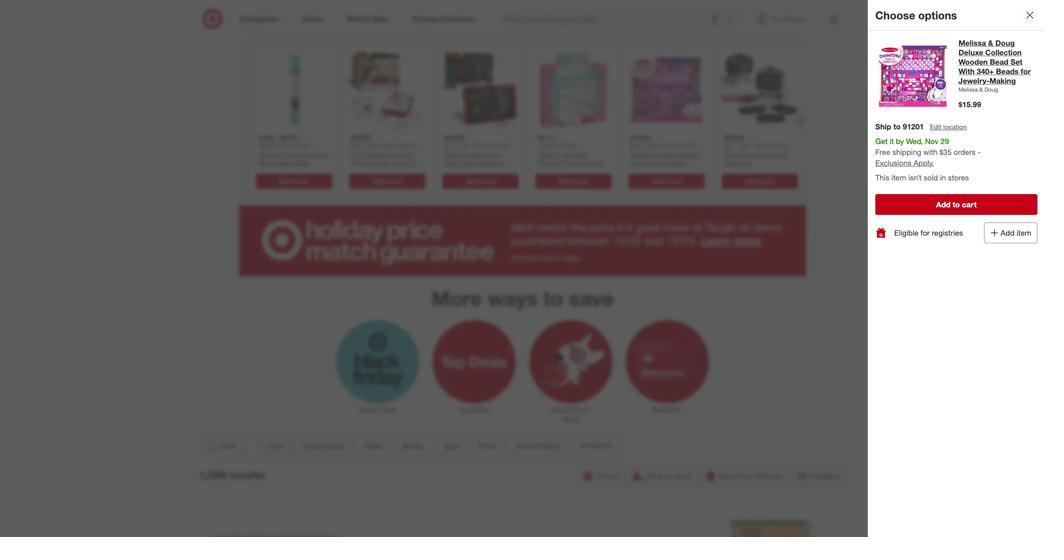 Task type: vqa. For each thing, say whether or not it's contained in the screenshot.
Schwarz Pottery
yes



Task type: describe. For each thing, give the bounding box(es) containing it.
shop in store button
[[628, 466, 697, 487]]

to for melissa & doug deluxe collection wooden bead set with 340+ beads for jewelry-making image
[[664, 177, 669, 185]]

isn't
[[908, 173, 922, 182]]

$9.74 reg $12.99 sale make it real halo charms think pink kit
[[537, 134, 603, 167]]

this item isn't sold in stores
[[876, 173, 969, 182]]

peg
[[765, 151, 777, 159]]

0 vertical spatial doug
[[996, 38, 1015, 48]]

340+
[[977, 67, 994, 76]]

price button
[[470, 436, 503, 457]]

filter button
[[199, 436, 243, 457]]

add to cart button for make it real halo charms think pink kit
[[535, 174, 612, 189]]

redcard™
[[653, 406, 683, 414]]

deluxe
[[959, 48, 983, 57]]

sort
[[268, 441, 283, 451]]

at
[[693, 221, 702, 235]]

offers
[[562, 415, 580, 423]]

think
[[562, 159, 578, 167]]

apply.
[[914, 158, 934, 168]]

drawing
[[461, 159, 485, 167]]

black
[[360, 406, 376, 414]]

target holiday price match guarantee image
[[239, 206, 806, 277]]

0 horizontal spatial &
[[980, 86, 983, 93]]

to for fao schwarz pottery wheel studio all-in-one sculpting workstation image
[[384, 177, 390, 185]]

$24.99 for fao schwarz neon glow drawing easel
[[444, 134, 464, 142]]

same
[[718, 472, 738, 481]]

some
[[511, 254, 529, 262]]

fao schwarz pottery wheel studio all-in-one sculpting workstation
[[351, 151, 422, 176]]

add to cart for cricut 4' premium vinyl removable matte
[[279, 177, 309, 185]]

add for fao schwarz pottery wheel studio all-in-one sculpting workstation image
[[372, 177, 383, 185]]

in inside button
[[666, 472, 672, 481]]

lower
[[663, 221, 690, 235]]

price
[[478, 441, 495, 451]]

type
[[442, 441, 458, 451]]

sale
[[566, 142, 577, 149]]

4'
[[278, 151, 283, 159]]

1 horizontal spatial deals
[[472, 406, 489, 414]]

glow
[[444, 159, 459, 167]]

melissa &#38; doug deluxe collection wooden bead set with 340+ beads for jewelry-making image
[[876, 38, 951, 114]]

one
[[410, 159, 422, 167]]

- inside $3.83 - $4.79 select items on sale cricut 4' premium vinyl removable matte
[[276, 134, 279, 142]]

add item button
[[984, 223, 1038, 244]]

ship
[[876, 122, 892, 131]]

ways
[[488, 286, 538, 311]]

melissa & doug deluxe collection wooden bead set with 340+ beads for jewelry-making link
[[959, 38, 1038, 86]]

add to cart button inside the choose options dialog
[[876, 194, 1038, 215]]

top
[[460, 406, 470, 414]]

schwarz for drawing
[[458, 151, 484, 159]]

$9.74
[[537, 134, 553, 142]]

add to cart button for cricut 4' premium vinyl removable matte
[[256, 174, 332, 189]]

day
[[740, 472, 753, 481]]

item for this
[[892, 173, 906, 182]]

same day delivery button
[[701, 466, 789, 487]]

get it by wed, nov 29 free shipping with $35 orders - exclusions apply.
[[876, 137, 981, 168]]

1 vertical spatial for
[[921, 228, 930, 238]]

cricut 4' premium vinyl removable matte image
[[254, 50, 334, 130]]

fao schwarz pottery wheel studio all-in-one sculpting workstation image
[[347, 50, 427, 130]]

fao for fao schwarz peg art light box
[[724, 151, 736, 159]]

$3.83 - $4.79 select items on sale cricut 4' premium vinyl removable matte
[[258, 134, 327, 167]]

melissa & doug deluxe collection wooden bead set with 340+ beads for jewelry-making image
[[627, 50, 707, 130]]

we'll
[[511, 221, 534, 235]]

it for we'll match the price if it goes lower at target on items purchased between 10/22 and 12/24.
[[627, 221, 633, 235]]

schwarz pottery
[[365, 151, 414, 159]]

easel
[[487, 159, 503, 167]]

cart for fao schwarz neon glow drawing easel
[[484, 177, 496, 185]]

$4.79
[[280, 134, 297, 142]]

shipping
[[893, 147, 922, 157]]

more ways to save
[[432, 286, 614, 311]]

add to cart for fao schwarz pottery wheel studio all-in-one sculpting workstation
[[372, 177, 402, 185]]

target circle™ offers
[[551, 406, 591, 423]]

studio
[[371, 159, 391, 167]]

location
[[944, 123, 967, 131]]

black friday link
[[329, 319, 426, 415]]

schwarz for light
[[738, 151, 763, 159]]

$24.99 for fao schwarz peg art light box
[[724, 134, 743, 142]]

charms
[[537, 159, 561, 167]]

options
[[918, 8, 957, 22]]

art
[[778, 151, 787, 159]]

light
[[724, 159, 738, 167]]

between
[[567, 234, 610, 248]]

items inside $3.83 - $4.79 select items on sale cricut 4' premium vinyl removable matte
[[276, 142, 289, 149]]

same day delivery
[[718, 472, 782, 481]]

add to cart for make it real halo charms think pink kit
[[558, 177, 589, 185]]

What can we help you find? suggestions appear below search field
[[499, 9, 729, 29]]

reg
[[537, 142, 546, 149]]

store
[[674, 472, 691, 481]]

add to cart inside the choose options dialog
[[936, 200, 977, 210]]

1,048
[[199, 469, 226, 482]]

nov
[[925, 137, 939, 146]]

get
[[876, 137, 888, 146]]

add for fao schwarz neon glow drawing easel image
[[465, 177, 476, 185]]

91201
[[903, 122, 924, 131]]

department
[[303, 441, 343, 451]]

$15.99 link
[[627, 50, 707, 172]]

select
[[258, 142, 274, 149]]

edit location
[[930, 123, 967, 131]]

collection
[[986, 48, 1022, 57]]

$49.99
[[351, 134, 371, 142]]

top
[[520, 22, 541, 39]]

to for the make it real halo charms think pink kit image
[[571, 177, 576, 185]]

melissa & doug deluxe collection wooden bead set with 340+ beads for jewelry-making melissa & doug
[[959, 38, 1031, 93]]

if
[[618, 221, 624, 235]]

fao for fao schwarz pottery wheel studio all-in-one sculpting workstation
[[351, 151, 364, 159]]

0 vertical spatial &
[[988, 38, 994, 48]]

apply.
[[564, 254, 581, 262]]

top deals
[[460, 406, 489, 414]]

brand button
[[394, 436, 430, 457]]

workstation
[[381, 167, 416, 176]]

redcard™ link
[[619, 319, 716, 415]]

stores
[[948, 173, 969, 182]]

fao schwarz peg art light box
[[724, 151, 787, 167]]

learn
[[701, 234, 731, 248]]



Task type: locate. For each thing, give the bounding box(es) containing it.
& up "bead"
[[988, 38, 994, 48]]

removable
[[258, 159, 291, 167]]

search
[[722, 15, 745, 24]]

0 horizontal spatial items
[[276, 142, 289, 149]]

fao schwarz neon glow drawing easel image
[[440, 50, 520, 130]]

0 vertical spatial for
[[1021, 67, 1031, 76]]

1 horizontal spatial -
[[978, 147, 981, 157]]

1 vertical spatial &
[[980, 86, 983, 93]]

0 horizontal spatial it
[[555, 151, 559, 159]]

wooden
[[959, 57, 988, 67]]

1 horizontal spatial for
[[1021, 67, 1031, 76]]

2 horizontal spatial on
[[739, 221, 751, 235]]

$15.99 inside carousel region
[[630, 134, 650, 142]]

item
[[892, 173, 906, 182], [1017, 229, 1032, 238]]

schwarz up drawing
[[458, 151, 484, 159]]

2 vertical spatial on
[[739, 221, 751, 235]]

wheel
[[351, 159, 370, 167]]

target right at
[[706, 221, 736, 235]]

halo
[[573, 151, 587, 159]]

cart down pink
[[578, 177, 589, 185]]

registries
[[932, 228, 963, 238]]

cart for fao schwarz pottery wheel studio all-in-one sculpting workstation
[[391, 177, 402, 185]]

fao inside fao schwarz pottery wheel studio all-in-one sculpting workstation
[[351, 151, 364, 159]]

sculpting
[[351, 167, 379, 176]]

cart down easel
[[484, 177, 496, 185]]

deals down the black
[[363, 441, 382, 451]]

doug
[[996, 38, 1015, 48], [985, 86, 998, 93]]

choose
[[876, 8, 915, 22]]

0 vertical spatial on
[[500, 22, 516, 39]]

target inside we'll match the price if it goes lower at target on items purchased between 10/22 and 12/24.
[[706, 221, 736, 235]]

shop in store
[[646, 472, 691, 481]]

wed,
[[906, 137, 923, 146]]

results
[[229, 469, 265, 482]]

with
[[959, 67, 975, 76]]

cart up lower
[[671, 177, 682, 185]]

and
[[645, 234, 663, 248]]

cart down fao schwarz peg art light box
[[764, 177, 775, 185]]

0 horizontal spatial fao
[[351, 151, 364, 159]]

1 schwarz from the left
[[458, 151, 484, 159]]

0 horizontal spatial target
[[551, 406, 569, 414]]

$24.99
[[444, 134, 464, 142], [724, 134, 743, 142]]

sharpie 48pk fine tip permanent markers image
[[203, 507, 348, 538], [203, 507, 348, 538]]

cart inside the choose options dialog
[[962, 200, 977, 210]]

2 horizontal spatial items
[[754, 221, 782, 235]]

0 horizontal spatial schwarz
[[458, 151, 484, 159]]

more
[[734, 234, 761, 248]]

it inside we'll match the price if it goes lower at target on items purchased between 10/22 and 12/24.
[[627, 221, 633, 235]]

2 $24.99 from the left
[[724, 134, 743, 142]]

fao
[[351, 151, 364, 159], [444, 151, 457, 159], [724, 151, 736, 159]]

melissa
[[959, 38, 986, 48], [959, 86, 978, 93]]

all-
[[392, 159, 402, 167]]

1 $24.99 from the left
[[444, 134, 464, 142]]

it left real at the top right of page
[[555, 151, 559, 159]]

fpo/apo button
[[571, 436, 620, 457]]

add to cart button for fao schwarz neon glow drawing easel
[[442, 174, 518, 189]]

12/24.
[[666, 234, 698, 248]]

to for fao schwarz neon glow drawing easel image
[[477, 177, 483, 185]]

we'll match the price if it goes lower at target on items purchased between 10/22 and 12/24.
[[511, 221, 782, 248]]

add to cart
[[279, 177, 309, 185], [372, 177, 402, 185], [465, 177, 496, 185], [558, 177, 589, 185], [651, 177, 682, 185], [745, 177, 775, 185], [936, 200, 977, 210]]

1 horizontal spatial &
[[988, 38, 994, 48]]

the
[[571, 221, 587, 235]]

free
[[876, 147, 891, 157]]

0 vertical spatial items
[[545, 22, 581, 39]]

target
[[706, 221, 736, 235], [551, 406, 569, 414]]

orders
[[954, 147, 976, 157]]

on right learn
[[739, 221, 751, 235]]

bead
[[990, 57, 1009, 67]]

1 horizontal spatial items
[[545, 22, 581, 39]]

add inside button
[[1001, 229, 1015, 238]]

1 horizontal spatial schwarz
[[738, 151, 763, 159]]

top deals link
[[426, 319, 523, 415]]

0 vertical spatial $15.99
[[959, 100, 981, 109]]

10/22
[[613, 234, 642, 248]]

deals right top
[[472, 406, 489, 414]]

fao inside fao schwarz peg art light box
[[724, 151, 736, 159]]

2 horizontal spatial fao
[[724, 151, 736, 159]]

make
[[537, 151, 553, 159]]

fao schwarz neon glow drawing easel
[[444, 151, 503, 167]]

to
[[894, 122, 901, 131], [291, 177, 297, 185], [384, 177, 390, 185], [477, 177, 483, 185], [571, 177, 576, 185], [664, 177, 669, 185], [757, 177, 762, 185], [953, 200, 960, 210], [543, 286, 563, 311]]

add to cart button for fao schwarz pottery wheel studio all-in-one sculpting workstation
[[349, 174, 425, 189]]

brand
[[402, 441, 422, 451]]

- inside get it by wed, nov 29 free shipping with $35 orders - exclusions apply.
[[978, 147, 981, 157]]

in inside the choose options dialog
[[940, 173, 946, 182]]

fao up wheel
[[351, 151, 364, 159]]

$15.99 inside the choose options dialog
[[959, 100, 981, 109]]

shipping button
[[792, 466, 846, 487]]

add to cart for fao schwarz peg art light box
[[745, 177, 775, 185]]

1 horizontal spatial in
[[940, 173, 946, 182]]

300pc craft combo value pack - mondo llama™ image
[[696, 507, 842, 538], [696, 507, 842, 538]]

for right beads
[[1021, 67, 1031, 76]]

1 vertical spatial items
[[276, 142, 289, 149]]

exclusions
[[876, 158, 912, 168]]

add
[[279, 177, 290, 185], [372, 177, 383, 185], [465, 177, 476, 185], [558, 177, 569, 185], [651, 177, 662, 185], [745, 177, 755, 185], [936, 200, 951, 210], [1001, 229, 1015, 238]]

price
[[590, 221, 615, 235]]

schwarz inside fao schwarz peg art light box
[[738, 151, 763, 159]]

it left by
[[890, 137, 894, 146]]

jewelry-
[[959, 76, 990, 86]]

learn more
[[701, 234, 761, 248]]

2 horizontal spatial it
[[890, 137, 894, 146]]

cart
[[298, 177, 309, 185], [391, 177, 402, 185], [484, 177, 496, 185], [578, 177, 589, 185], [671, 177, 682, 185], [764, 177, 775, 185], [962, 200, 977, 210]]

& down "jewelry-"
[[980, 86, 983, 93]]

0 horizontal spatial in
[[666, 472, 672, 481]]

doug up "bead"
[[996, 38, 1015, 48]]

3 fao from the left
[[724, 151, 736, 159]]

schwarz up box
[[738, 151, 763, 159]]

fao schwarz peg art light box image
[[720, 50, 800, 130]]

0 horizontal spatial item
[[892, 173, 906, 182]]

1 horizontal spatial target
[[706, 221, 736, 235]]

cart for cricut 4' premium vinyl removable matte
[[298, 177, 309, 185]]

1 melissa from the top
[[959, 38, 986, 48]]

1 horizontal spatial fao
[[444, 151, 457, 159]]

$24.99 up glow on the top left of the page
[[444, 134, 464, 142]]

this
[[876, 173, 890, 182]]

2 vertical spatial items
[[754, 221, 782, 235]]

$35
[[940, 147, 952, 157]]

friday
[[378, 406, 396, 414]]

target up offers
[[551, 406, 569, 414]]

1 vertical spatial on
[[291, 142, 297, 149]]

save
[[569, 286, 614, 311]]

-
[[276, 134, 279, 142], [978, 147, 981, 157]]

1 horizontal spatial $24.99
[[724, 134, 743, 142]]

sold
[[924, 173, 938, 182]]

pickup button
[[578, 466, 625, 487]]

matte
[[293, 159, 310, 167]]

target inside target circle™ offers
[[551, 406, 569, 414]]

- right the orders
[[978, 147, 981, 157]]

0 vertical spatial -
[[276, 134, 279, 142]]

guest rating button
[[507, 436, 568, 457]]

0 horizontal spatial -
[[276, 134, 279, 142]]

cart for fao schwarz peg art light box
[[764, 177, 775, 185]]

add for "cricut 4' premium vinyl removable matte" image
[[279, 177, 290, 185]]

2 vertical spatial it
[[627, 221, 633, 235]]

ship to 91201
[[876, 122, 924, 131]]

on left top
[[500, 22, 516, 39]]

1 horizontal spatial $15.99
[[959, 100, 981, 109]]

0 vertical spatial in
[[940, 173, 946, 182]]

type button
[[434, 436, 466, 457]]

fao for fao schwarz neon glow drawing easel
[[444, 151, 457, 159]]

1 vertical spatial $15.99
[[630, 134, 650, 142]]

items inside we'll match the price if it goes lower at target on items purchased between 10/22 and 12/24.
[[754, 221, 782, 235]]

1 vertical spatial melissa
[[959, 86, 978, 93]]

in-
[[402, 159, 410, 167]]

0 vertical spatial target
[[706, 221, 736, 235]]

melissa down "jewelry-"
[[959, 86, 978, 93]]

cart for make it real halo charms think pink kit
[[578, 177, 589, 185]]

0 horizontal spatial deals
[[363, 441, 382, 451]]

schwarz inside fao schwarz neon glow drawing easel
[[458, 151, 484, 159]]

carousel region
[[239, 14, 806, 206]]

choose options dialog
[[868, 0, 1045, 538]]

it right "if"
[[627, 221, 633, 235]]

- right "$3.83"
[[276, 134, 279, 142]]

0 horizontal spatial $15.99
[[630, 134, 650, 142]]

1 horizontal spatial on
[[500, 22, 516, 39]]

1 vertical spatial it
[[555, 151, 559, 159]]

deals inside button
[[363, 441, 382, 451]]

on inside we'll match the price if it goes lower at target on items purchased between 10/22 and 12/24.
[[739, 221, 751, 235]]

to for "cricut 4' premium vinyl removable matte" image
[[291, 177, 297, 185]]

item inside add item button
[[1017, 229, 1032, 238]]

add for fao schwarz peg art light box image
[[745, 177, 755, 185]]

filter
[[220, 441, 236, 451]]

2 melissa from the top
[[959, 86, 978, 93]]

in right sold
[[940, 173, 946, 182]]

on down $4.79
[[291, 142, 297, 149]]

doug down making
[[985, 86, 998, 93]]

fao up glow on the top left of the page
[[444, 151, 457, 159]]

on inside $3.83 - $4.79 select items on sale cricut 4' premium vinyl removable matte
[[291, 142, 297, 149]]

it for $9.74 reg $12.99 sale make it real halo charms think pink kit
[[555, 151, 559, 159]]

0 horizontal spatial on
[[291, 142, 297, 149]]

for right eligible
[[921, 228, 930, 238]]

it inside $9.74 reg $12.99 sale make it real halo charms think pink kit
[[555, 151, 559, 159]]

some exclusions apply.
[[511, 254, 581, 262]]

1 vertical spatial item
[[1017, 229, 1032, 238]]

items
[[545, 22, 581, 39], [276, 142, 289, 149], [754, 221, 782, 235]]

2 schwarz from the left
[[738, 151, 763, 159]]

1 vertical spatial deals
[[363, 441, 382, 451]]

1 vertical spatial -
[[978, 147, 981, 157]]

with
[[924, 147, 938, 157]]

to for fao schwarz peg art light box image
[[757, 177, 762, 185]]

real
[[561, 151, 571, 159]]

for inside melissa & doug deluxe collection wooden bead set with 340+ beads for jewelry-making melissa & doug
[[1021, 67, 1031, 76]]

sort button
[[247, 436, 291, 457]]

it inside get it by wed, nov 29 free shipping with $35 orders - exclusions apply.
[[890, 137, 894, 146]]

make it real halo charms think pink kit image
[[534, 50, 613, 130]]

0 vertical spatial melissa
[[959, 38, 986, 48]]

1 vertical spatial in
[[666, 472, 672, 481]]

0 horizontal spatial $24.99
[[444, 134, 464, 142]]

goes
[[636, 221, 660, 235]]

delivery
[[755, 472, 782, 481]]

add to cart for fao schwarz neon glow drawing easel
[[465, 177, 496, 185]]

add to cart button for fao schwarz peg art light box
[[722, 174, 798, 189]]

1 vertical spatial target
[[551, 406, 569, 414]]

$24.99 up the light
[[724, 134, 743, 142]]

item for add
[[1017, 229, 1032, 238]]

edit location button
[[930, 122, 967, 132]]

cart down matte
[[298, 177, 309, 185]]

melissa up wooden
[[959, 38, 986, 48]]

set
[[1011, 57, 1023, 67]]

schwarz
[[458, 151, 484, 159], [738, 151, 763, 159]]

fpo/apo
[[579, 441, 612, 451]]

0 vertical spatial deals
[[472, 406, 489, 414]]

add item
[[1001, 229, 1032, 238]]

in left store
[[666, 472, 672, 481]]

rating
[[538, 441, 559, 451]]

1 vertical spatial doug
[[985, 86, 998, 93]]

2 fao from the left
[[444, 151, 457, 159]]

shipping
[[810, 472, 840, 481]]

cart down "stores"
[[962, 200, 977, 210]]

guest rating
[[515, 441, 559, 451]]

1 horizontal spatial item
[[1017, 229, 1032, 238]]

deals button
[[355, 436, 390, 457]]

0 horizontal spatial for
[[921, 228, 930, 238]]

add for the make it real halo charms think pink kit image
[[558, 177, 569, 185]]

cart down workstation
[[391, 177, 402, 185]]

1 fao from the left
[[351, 151, 364, 159]]

29
[[941, 137, 949, 146]]

1 horizontal spatial it
[[627, 221, 633, 235]]

fao up the light
[[724, 151, 736, 159]]

fao inside fao schwarz neon glow drawing easel
[[444, 151, 457, 159]]

0 vertical spatial it
[[890, 137, 894, 146]]

0 vertical spatial item
[[892, 173, 906, 182]]

add for melissa & doug deluxe collection wooden bead set with 340+ beads for jewelry-making image
[[651, 177, 662, 185]]



